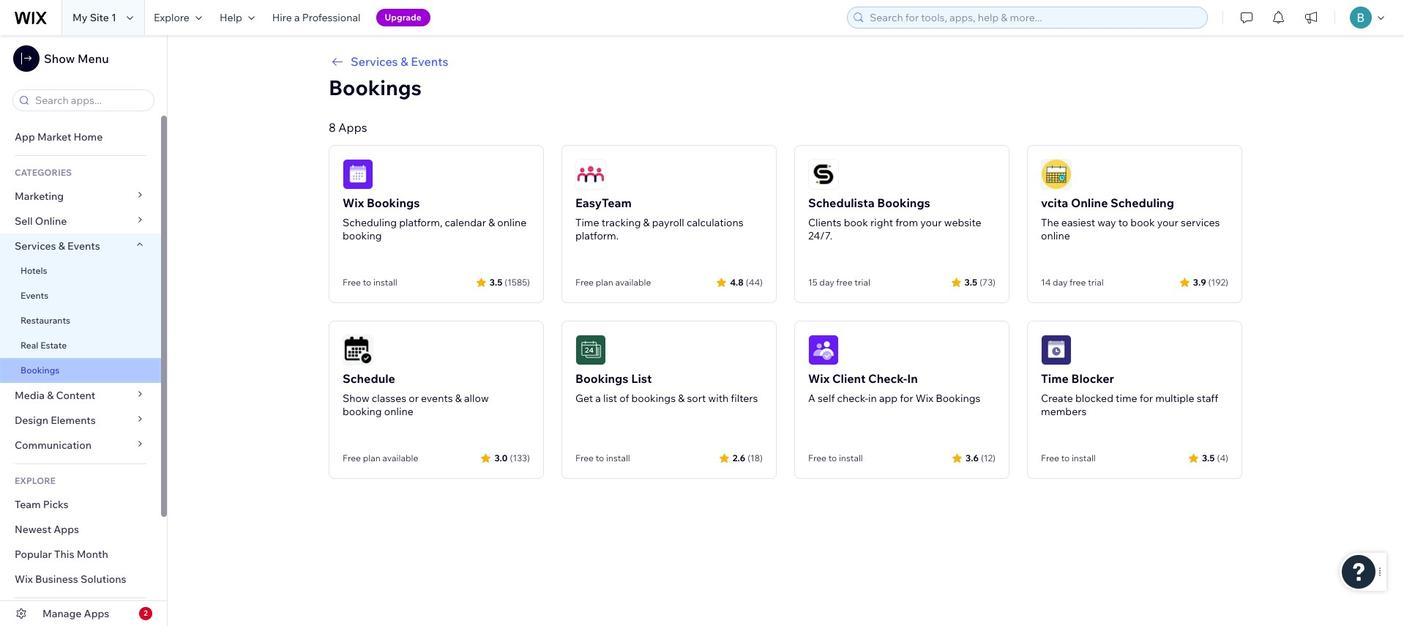 Task type: locate. For each thing, give the bounding box(es) containing it.
show down schedule
[[343, 392, 370, 405]]

1 day from the left
[[820, 277, 834, 288]]

2.6 (18)
[[733, 452, 763, 463]]

1 horizontal spatial services
[[351, 54, 398, 69]]

& up hotels link at the top left of page
[[58, 239, 65, 253]]

time
[[1116, 392, 1138, 405]]

0 vertical spatial available
[[615, 277, 651, 288]]

schedule show classes or events & allow booking online
[[343, 371, 489, 418]]

2 day from the left
[[1053, 277, 1068, 288]]

real estate
[[21, 340, 67, 351]]

tracking
[[602, 216, 641, 229]]

scheduling
[[1111, 196, 1174, 210], [343, 216, 397, 229]]

day right the 15
[[820, 277, 834, 288]]

8
[[329, 120, 336, 135]]

scheduling inside vcita online scheduling the easiest way to book your services online
[[1111, 196, 1174, 210]]

free right 14
[[1070, 277, 1086, 288]]

0 horizontal spatial time
[[576, 216, 599, 229]]

& down upgrade button
[[401, 54, 408, 69]]

events down hotels
[[21, 290, 49, 301]]

online inside schedule show classes or events & allow booking online
[[384, 405, 414, 418]]

apps right the manage
[[84, 607, 109, 620]]

0 horizontal spatial online
[[384, 405, 414, 418]]

day
[[820, 277, 834, 288], [1053, 277, 1068, 288]]

0 vertical spatial free plan available
[[576, 277, 651, 288]]

0 vertical spatial scheduling
[[1111, 196, 1174, 210]]

1 vertical spatial a
[[595, 392, 601, 405]]

wix bookings logo image
[[343, 159, 373, 190]]

bookings up "list"
[[576, 371, 629, 386]]

scheduling down wix bookings logo
[[343, 216, 397, 229]]

1 your from the left
[[921, 216, 942, 229]]

0 horizontal spatial free plan available
[[343, 453, 418, 464]]

wix up a
[[808, 371, 830, 386]]

wix inside sidebar element
[[15, 573, 33, 586]]

free plan available for easyteam
[[576, 277, 651, 288]]

online left events
[[384, 405, 414, 418]]

services up hotels
[[15, 239, 56, 253]]

0 horizontal spatial free
[[836, 277, 853, 288]]

1 vertical spatial services
[[15, 239, 56, 253]]

wix client check-in a self check-in app for wix bookings
[[808, 371, 981, 405]]

1 horizontal spatial for
[[1140, 392, 1153, 405]]

online
[[1071, 196, 1108, 210], [35, 215, 67, 228]]

free to install up the schedule logo
[[343, 277, 397, 288]]

install for create
[[1072, 453, 1096, 464]]

to down members
[[1062, 453, 1070, 464]]

3.9 (192)
[[1193, 276, 1229, 287]]

estate
[[40, 340, 67, 351]]

1 vertical spatial show
[[343, 392, 370, 405]]

1 horizontal spatial 3.5
[[965, 276, 978, 287]]

1 horizontal spatial services & events link
[[329, 53, 1243, 70]]

to
[[1119, 216, 1129, 229], [363, 277, 371, 288], [596, 453, 604, 464], [829, 453, 837, 464], [1062, 453, 1070, 464]]

1 booking from the top
[[343, 229, 382, 242]]

available for easyteam
[[615, 277, 651, 288]]

0 horizontal spatial show
[[44, 51, 75, 66]]

professional
[[302, 11, 361, 24]]

free plan available down platform.
[[576, 277, 651, 288]]

1 horizontal spatial day
[[1053, 277, 1068, 288]]

1 vertical spatial services & events link
[[0, 234, 161, 258]]

booking inside wix bookings scheduling platform, calendar & online booking
[[343, 229, 382, 242]]

online right sell
[[35, 215, 67, 228]]

2 horizontal spatial apps
[[339, 120, 367, 135]]

services & events
[[351, 54, 448, 69], [15, 239, 100, 253]]

wix down popular
[[15, 573, 33, 586]]

free plan available for schedule
[[343, 453, 418, 464]]

show left menu
[[44, 51, 75, 66]]

0 horizontal spatial day
[[820, 277, 834, 288]]

1 book from the left
[[844, 216, 868, 229]]

services
[[351, 54, 398, 69], [15, 239, 56, 253]]

time up create
[[1041, 371, 1069, 386]]

1 horizontal spatial available
[[615, 277, 651, 288]]

wix inside wix bookings scheduling platform, calendar & online booking
[[343, 196, 364, 210]]

0 horizontal spatial services
[[15, 239, 56, 253]]

1 horizontal spatial time
[[1041, 371, 1069, 386]]

plan down classes
[[363, 453, 381, 464]]

2 for from the left
[[1140, 392, 1153, 405]]

home
[[74, 130, 103, 144]]

list
[[631, 371, 652, 386]]

a left "list"
[[595, 392, 601, 405]]

time inside easyteam time tracking & payroll calculations platform.
[[576, 216, 599, 229]]

restaurants link
[[0, 308, 161, 333]]

0 horizontal spatial events
[[21, 290, 49, 301]]

install down of
[[606, 453, 630, 464]]

explore
[[154, 11, 190, 24]]

blocker
[[1072, 371, 1114, 386]]

upgrade button
[[376, 9, 430, 26]]

time blocker create blocked time for multiple staff members
[[1041, 371, 1219, 418]]

bookings down real estate
[[21, 365, 60, 376]]

free for create
[[1041, 453, 1060, 464]]

1 free from the left
[[836, 277, 853, 288]]

1 trial from the left
[[855, 277, 871, 288]]

services & events link
[[329, 53, 1243, 70], [0, 234, 161, 258]]

3.5 left (73)
[[965, 276, 978, 287]]

2 vertical spatial apps
[[84, 607, 109, 620]]

online inside sidebar element
[[35, 215, 67, 228]]

1 vertical spatial available
[[383, 453, 418, 464]]

2.6
[[733, 452, 746, 463]]

8 apps
[[329, 120, 367, 135]]

bookings link
[[0, 358, 161, 383]]

your left services
[[1157, 216, 1179, 229]]

free to install for create
[[1041, 453, 1096, 464]]

free plan available
[[576, 277, 651, 288], [343, 453, 418, 464]]

2 free from the left
[[1070, 277, 1086, 288]]

1 vertical spatial events
[[67, 239, 100, 253]]

platform.
[[576, 229, 619, 242]]

free plan available down classes
[[343, 453, 418, 464]]

0 vertical spatial show
[[44, 51, 75, 66]]

1 horizontal spatial book
[[1131, 216, 1155, 229]]

free to install down "list"
[[576, 453, 630, 464]]

booking for show
[[343, 405, 382, 418]]

3.5 (73)
[[965, 276, 996, 287]]

bookings up the 8 apps on the left top of the page
[[329, 75, 422, 100]]

15
[[808, 277, 818, 288]]

3.6
[[966, 452, 979, 463]]

bookings inside bookings list get a list of bookings & sort with filters
[[576, 371, 629, 386]]

scheduling inside wix bookings scheduling platform, calendar & online booking
[[343, 216, 397, 229]]

online inside vcita online scheduling the easiest way to book your services online
[[1071, 196, 1108, 210]]

available down platform.
[[615, 277, 651, 288]]

your right the from
[[921, 216, 942, 229]]

& inside media & content link
[[47, 389, 54, 402]]

book right way
[[1131, 216, 1155, 229]]

1 horizontal spatial online
[[1071, 196, 1108, 210]]

bookings up platform,
[[367, 196, 420, 210]]

14 day free trial
[[1041, 277, 1104, 288]]

schedule
[[343, 371, 395, 386]]

1 horizontal spatial plan
[[596, 277, 613, 288]]

events down upgrade button
[[411, 54, 448, 69]]

1 horizontal spatial show
[[343, 392, 370, 405]]

0 vertical spatial time
[[576, 216, 599, 229]]

booking left platform,
[[343, 229, 382, 242]]

right
[[871, 216, 893, 229]]

2 booking from the top
[[343, 405, 382, 418]]

& left sort
[[678, 392, 685, 405]]

online up easiest
[[1071, 196, 1108, 210]]

1 vertical spatial booking
[[343, 405, 382, 418]]

of
[[620, 392, 629, 405]]

3.0
[[495, 452, 508, 463]]

hire a professional
[[272, 11, 361, 24]]

my site 1
[[72, 11, 116, 24]]

my
[[72, 11, 88, 24]]

1 vertical spatial plan
[[363, 453, 381, 464]]

events up hotels link at the top left of page
[[67, 239, 100, 253]]

0 horizontal spatial plan
[[363, 453, 381, 464]]

free
[[836, 277, 853, 288], [1070, 277, 1086, 288]]

wix down wix bookings logo
[[343, 196, 364, 210]]

2 horizontal spatial 3.5
[[1202, 452, 1215, 463]]

scheduling up way
[[1111, 196, 1174, 210]]

online
[[497, 216, 527, 229], [1041, 229, 1070, 242], [384, 405, 414, 418]]

0 vertical spatial apps
[[339, 120, 367, 135]]

& right calendar
[[489, 216, 495, 229]]

design elements
[[15, 414, 96, 427]]

team
[[15, 498, 41, 511]]

0 vertical spatial events
[[411, 54, 448, 69]]

real estate link
[[0, 333, 161, 358]]

1 horizontal spatial apps
[[84, 607, 109, 620]]

1 horizontal spatial trial
[[1088, 277, 1104, 288]]

install for check-
[[839, 453, 863, 464]]

manage apps
[[42, 607, 109, 620]]

1 vertical spatial free plan available
[[343, 453, 418, 464]]

bookings list logo image
[[576, 335, 606, 365]]

day for clients
[[820, 277, 834, 288]]

team picks
[[15, 498, 69, 511]]

1 vertical spatial time
[[1041, 371, 1069, 386]]

1 vertical spatial scheduling
[[343, 216, 397, 229]]

& left allow in the bottom left of the page
[[455, 392, 462, 405]]

booking inside schedule show classes or events & allow booking online
[[343, 405, 382, 418]]

0 horizontal spatial a
[[294, 11, 300, 24]]

calculations
[[687, 216, 744, 229]]

to down self
[[829, 453, 837, 464]]

0 horizontal spatial services & events
[[15, 239, 100, 253]]

0 horizontal spatial apps
[[54, 523, 79, 536]]

for inside time blocker create blocked time for multiple staff members
[[1140, 392, 1153, 405]]

0 horizontal spatial trial
[[855, 277, 871, 288]]

0 horizontal spatial for
[[900, 392, 914, 405]]

apps for newest apps
[[54, 523, 79, 536]]

to down "list"
[[596, 453, 604, 464]]

2 horizontal spatial online
[[1041, 229, 1070, 242]]

a right hire at the left top
[[294, 11, 300, 24]]

0 vertical spatial services & events
[[351, 54, 448, 69]]

a
[[808, 392, 816, 405]]

allow
[[464, 392, 489, 405]]

for
[[900, 392, 914, 405], [1140, 392, 1153, 405]]

1 horizontal spatial free
[[1070, 277, 1086, 288]]

schedule logo image
[[343, 335, 373, 365]]

0 vertical spatial online
[[1071, 196, 1108, 210]]

plan down platform.
[[596, 277, 613, 288]]

1 horizontal spatial free plan available
[[576, 277, 651, 288]]

bookings up the from
[[877, 196, 931, 210]]

show inside button
[[44, 51, 75, 66]]

& left payroll
[[643, 216, 650, 229]]

1 vertical spatial online
[[35, 215, 67, 228]]

book down the schedulista
[[844, 216, 868, 229]]

for right time
[[1140, 392, 1153, 405]]

available for schedule
[[383, 453, 418, 464]]

to for time blocker
[[1062, 453, 1070, 464]]

sell online link
[[0, 209, 161, 234]]

your
[[921, 216, 942, 229], [1157, 216, 1179, 229]]

0 vertical spatial services
[[351, 54, 398, 69]]

available
[[615, 277, 651, 288], [383, 453, 418, 464]]

apps inside newest apps link
[[54, 523, 79, 536]]

online right calendar
[[497, 216, 527, 229]]

show
[[44, 51, 75, 66], [343, 392, 370, 405]]

0 horizontal spatial online
[[35, 215, 67, 228]]

1 horizontal spatial scheduling
[[1111, 196, 1174, 210]]

0 vertical spatial plan
[[596, 277, 613, 288]]

0 horizontal spatial scheduling
[[343, 216, 397, 229]]

0 horizontal spatial available
[[383, 453, 418, 464]]

online down vcita
[[1041, 229, 1070, 242]]

2 trial from the left
[[1088, 277, 1104, 288]]

scheduling for online
[[1111, 196, 1174, 210]]

2
[[144, 608, 148, 618]]

2 book from the left
[[1131, 216, 1155, 229]]

services & events down sell online
[[15, 239, 100, 253]]

to for wix client check-in
[[829, 453, 837, 464]]

3.6 (12)
[[966, 452, 996, 463]]

1 horizontal spatial a
[[595, 392, 601, 405]]

3.5 left (1585)
[[490, 276, 503, 287]]

install for scheduling
[[373, 277, 397, 288]]

3.5 left (4)
[[1202, 452, 1215, 463]]

services & events down upgrade button
[[351, 54, 448, 69]]

easyteam logo image
[[576, 159, 606, 190]]

free for get
[[576, 453, 594, 464]]

platform,
[[399, 216, 443, 229]]

in
[[907, 371, 918, 386]]

install up the schedule logo
[[373, 277, 397, 288]]

1 horizontal spatial events
[[67, 239, 100, 253]]

day for scheduling
[[1053, 277, 1068, 288]]

schedulista bookings clients book right from your website 24/7.
[[808, 196, 982, 242]]

available down classes
[[383, 453, 418, 464]]

free to install down members
[[1041, 453, 1096, 464]]

1 for from the left
[[900, 392, 914, 405]]

show menu button
[[13, 45, 109, 72]]

day right 14
[[1053, 277, 1068, 288]]

& inside wix bookings scheduling platform, calendar & online booking
[[489, 216, 495, 229]]

(133)
[[510, 452, 530, 463]]

4.8
[[730, 276, 744, 287]]

free to install down self
[[808, 453, 863, 464]]

time down easyteam
[[576, 216, 599, 229]]

design elements link
[[0, 408, 161, 433]]

apps up this
[[54, 523, 79, 536]]

& inside schedule show classes or events & allow booking online
[[455, 392, 462, 405]]

check-
[[868, 371, 907, 386]]

media & content
[[15, 389, 95, 402]]

app market home link
[[0, 124, 161, 149]]

booking down schedule
[[343, 405, 382, 418]]

0 horizontal spatial 3.5
[[490, 276, 503, 287]]

bookings inside wix bookings scheduling platform, calendar & online booking
[[367, 196, 420, 210]]

15 day free trial
[[808, 277, 871, 288]]

&
[[401, 54, 408, 69], [489, 216, 495, 229], [643, 216, 650, 229], [58, 239, 65, 253], [47, 389, 54, 402], [455, 392, 462, 405], [678, 392, 685, 405]]

0 horizontal spatial your
[[921, 216, 942, 229]]

& right media
[[47, 389, 54, 402]]

free for scheduling
[[343, 277, 361, 288]]

install down check-
[[839, 453, 863, 464]]

1 vertical spatial apps
[[54, 523, 79, 536]]

install
[[373, 277, 397, 288], [606, 453, 630, 464], [839, 453, 863, 464], [1072, 453, 1096, 464]]

trial right 14
[[1088, 277, 1104, 288]]

app market home
[[15, 130, 103, 144]]

2 your from the left
[[1157, 216, 1179, 229]]

to right way
[[1119, 216, 1129, 229]]

services down upgrade button
[[351, 54, 398, 69]]

bookings up 3.6
[[936, 392, 981, 405]]

0 vertical spatial services & events link
[[329, 53, 1243, 70]]

free right the 15
[[836, 277, 853, 288]]

for right 'app'
[[900, 392, 914, 405]]

0 vertical spatial booking
[[343, 229, 382, 242]]

apps right 8
[[339, 120, 367, 135]]

trial right the 15
[[855, 277, 871, 288]]

install down members
[[1072, 453, 1096, 464]]

1 horizontal spatial your
[[1157, 216, 1179, 229]]

a
[[294, 11, 300, 24], [595, 392, 601, 405]]

services & events inside sidebar element
[[15, 239, 100, 253]]

0 horizontal spatial book
[[844, 216, 868, 229]]

scheduling for bookings
[[343, 216, 397, 229]]

free
[[343, 277, 361, 288], [576, 277, 594, 288], [343, 453, 361, 464], [576, 453, 594, 464], [808, 453, 827, 464], [1041, 453, 1060, 464]]

1 vertical spatial services & events
[[15, 239, 100, 253]]

to up the schedule logo
[[363, 277, 371, 288]]

1 horizontal spatial online
[[497, 216, 527, 229]]



Task type: vqa. For each thing, say whether or not it's contained in the screenshot.
3.5 corresponding to Wix Bookings
yes



Task type: describe. For each thing, give the bounding box(es) containing it.
vcita
[[1041, 196, 1069, 210]]

check-
[[837, 392, 868, 405]]

apps for manage apps
[[84, 607, 109, 620]]

media
[[15, 389, 45, 402]]

free for classes
[[343, 453, 361, 464]]

your inside schedulista bookings clients book right from your website 24/7.
[[921, 216, 942, 229]]

app
[[15, 130, 35, 144]]

& inside bookings list get a list of bookings & sort with filters
[[678, 392, 685, 405]]

the
[[1041, 216, 1059, 229]]

to for bookings list
[[596, 453, 604, 464]]

& inside easyteam time tracking & payroll calculations platform.
[[643, 216, 650, 229]]

with
[[708, 392, 729, 405]]

0 horizontal spatial services & events link
[[0, 234, 161, 258]]

wix client check-in logo image
[[808, 335, 839, 365]]

staff
[[1197, 392, 1219, 405]]

2 vertical spatial events
[[21, 290, 49, 301]]

market
[[37, 130, 71, 144]]

way
[[1098, 216, 1116, 229]]

apps for 8 apps
[[339, 120, 367, 135]]

explore
[[15, 475, 56, 486]]

multiple
[[1156, 392, 1195, 405]]

online inside vcita online scheduling the easiest way to book your services online
[[1041, 229, 1070, 242]]

vcita online scheduling logo image
[[1041, 159, 1072, 190]]

to inside vcita online scheduling the easiest way to book your services online
[[1119, 216, 1129, 229]]

filters
[[731, 392, 758, 405]]

categories
[[15, 167, 72, 178]]

elements
[[51, 414, 96, 427]]

from
[[896, 216, 918, 229]]

wix down 'in'
[[916, 392, 934, 405]]

3.0 (133)
[[495, 452, 530, 463]]

events link
[[0, 283, 161, 308]]

3.5 for time blocker
[[1202, 452, 1215, 463]]

(4)
[[1217, 452, 1229, 463]]

classes
[[372, 392, 406, 405]]

time blocker logo image
[[1041, 335, 1072, 365]]

sort
[[687, 392, 706, 405]]

popular
[[15, 548, 52, 561]]

book inside vcita online scheduling the easiest way to book your services online
[[1131, 216, 1155, 229]]

create
[[1041, 392, 1073, 405]]

design
[[15, 414, 48, 427]]

vcita online scheduling the easiest way to book your services online
[[1041, 196, 1220, 242]]

time inside time blocker create blocked time for multiple staff members
[[1041, 371, 1069, 386]]

calendar
[[445, 216, 486, 229]]

(1585)
[[505, 276, 530, 287]]

install for get
[[606, 453, 630, 464]]

services
[[1181, 216, 1220, 229]]

services inside sidebar element
[[15, 239, 56, 253]]

booking for bookings
[[343, 229, 382, 242]]

free to install for check-
[[808, 453, 863, 464]]

wix for solutions
[[15, 573, 33, 586]]

help
[[220, 11, 242, 24]]

14
[[1041, 277, 1051, 288]]

wix for check-
[[808, 371, 830, 386]]

1
[[111, 11, 116, 24]]

sell
[[15, 215, 33, 228]]

Search for tools, apps, help & more... field
[[866, 7, 1203, 28]]

list
[[603, 392, 617, 405]]

wix for scheduling
[[343, 196, 364, 210]]

1 horizontal spatial services & events
[[351, 54, 448, 69]]

a inside bookings list get a list of bookings & sort with filters
[[595, 392, 601, 405]]

free to install for get
[[576, 453, 630, 464]]

solutions
[[81, 573, 126, 586]]

this
[[54, 548, 74, 561]]

communication
[[15, 439, 94, 452]]

free for clients
[[836, 277, 853, 288]]

bookings
[[632, 392, 676, 405]]

your inside vcita online scheduling the easiest way to book your services online
[[1157, 216, 1179, 229]]

clients
[[808, 216, 842, 229]]

sidebar element
[[0, 35, 168, 626]]

bookings inside schedulista bookings clients book right from your website 24/7.
[[877, 196, 931, 210]]

bookings inside sidebar element
[[21, 365, 60, 376]]

wix business solutions link
[[0, 567, 161, 592]]

online for vcita
[[1071, 196, 1108, 210]]

real
[[21, 340, 38, 351]]

in
[[868, 392, 877, 405]]

popular this month link
[[0, 542, 161, 567]]

free for tracking
[[576, 277, 594, 288]]

or
[[409, 392, 419, 405]]

hire a professional link
[[263, 0, 369, 35]]

3.5 for wix bookings
[[490, 276, 503, 287]]

to for wix bookings
[[363, 277, 371, 288]]

online for sell
[[35, 215, 67, 228]]

picks
[[43, 498, 69, 511]]

(12)
[[981, 452, 996, 463]]

book inside schedulista bookings clients book right from your website 24/7.
[[844, 216, 868, 229]]

easiest
[[1062, 216, 1096, 229]]

show inside schedule show classes or events & allow booking online
[[343, 392, 370, 405]]

schedulista bookings logo image
[[808, 159, 839, 190]]

website
[[944, 216, 982, 229]]

2 horizontal spatial events
[[411, 54, 448, 69]]

free for scheduling
[[1070, 277, 1086, 288]]

(44)
[[746, 276, 763, 287]]

easyteam
[[576, 196, 632, 210]]

(73)
[[980, 276, 996, 287]]

plan for easyteam
[[596, 277, 613, 288]]

business
[[35, 573, 78, 586]]

communication link
[[0, 433, 161, 458]]

blocked
[[1076, 392, 1114, 405]]

hire
[[272, 11, 292, 24]]

upgrade
[[385, 12, 422, 23]]

for inside wix client check-in a self check-in app for wix bookings
[[900, 392, 914, 405]]

marketing link
[[0, 184, 161, 209]]

trial for scheduling
[[1088, 277, 1104, 288]]

0 vertical spatial a
[[294, 11, 300, 24]]

trial for clients
[[855, 277, 871, 288]]

newest apps link
[[0, 517, 161, 542]]

free to install for scheduling
[[343, 277, 397, 288]]

bookings list get a list of bookings & sort with filters
[[576, 371, 758, 405]]

online inside wix bookings scheduling platform, calendar & online booking
[[497, 216, 527, 229]]

4.8 (44)
[[730, 276, 763, 287]]

easyteam time tracking & payroll calculations platform.
[[576, 196, 744, 242]]

free for check-
[[808, 453, 827, 464]]

3.5 (1585)
[[490, 276, 530, 287]]

sell online
[[15, 215, 67, 228]]

self
[[818, 392, 835, 405]]

content
[[56, 389, 95, 402]]

3.5 for schedulista bookings
[[965, 276, 978, 287]]

plan for schedule
[[363, 453, 381, 464]]

members
[[1041, 405, 1087, 418]]

wix business solutions
[[15, 573, 126, 586]]

media & content link
[[0, 383, 161, 408]]

Search apps... field
[[31, 90, 149, 111]]

hotels
[[21, 265, 47, 276]]

restaurants
[[21, 315, 70, 326]]

bookings inside wix client check-in a self check-in app for wix bookings
[[936, 392, 981, 405]]



